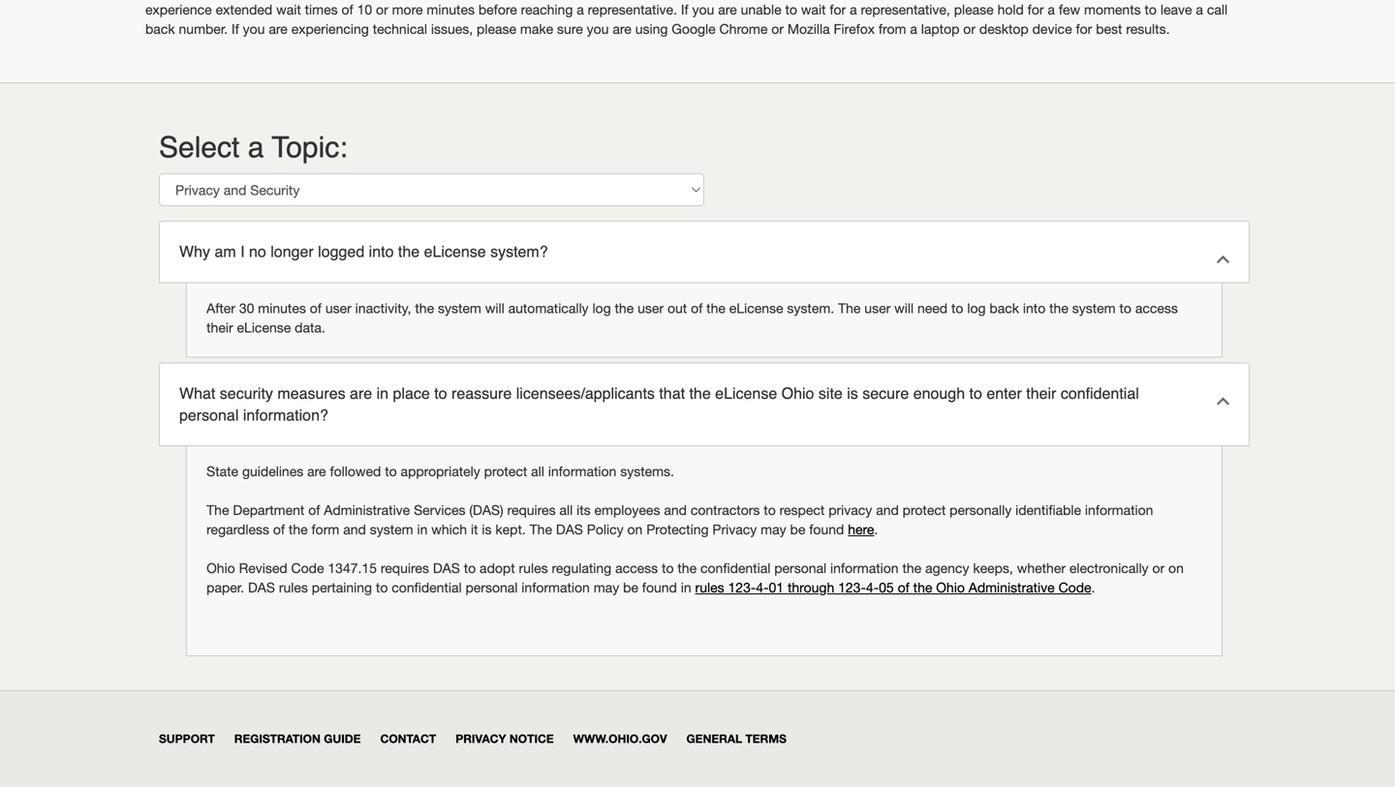 Task type: vqa. For each thing, say whether or not it's contained in the screenshot.
which
yes



Task type: describe. For each thing, give the bounding box(es) containing it.
site
[[818, 384, 843, 402]]

30
[[239, 300, 254, 316]]

regulating
[[552, 561, 611, 577]]

1 horizontal spatial rules
[[519, 561, 548, 577]]

systems.
[[620, 464, 674, 480]]

general terms
[[686, 732, 787, 746]]

automatically
[[508, 300, 589, 316]]

1 horizontal spatial personal
[[465, 580, 518, 596]]

why am i no longer logged into the elicense system?
[[179, 243, 548, 261]]

longer
[[271, 243, 314, 261]]

1 log from the left
[[592, 300, 611, 316]]

of right out
[[691, 300, 703, 316]]

a
[[248, 131, 264, 164]]

may inside the department of administrative services (das) requires all its employees and contractors to respect privacy and protect personally identifiable information regardless of the form and system in which it is kept. the das policy on protecting privacy may be found
[[761, 522, 786, 538]]

2 123- from the left
[[838, 580, 866, 596]]

reassure
[[451, 384, 512, 402]]

paper.
[[206, 580, 244, 596]]

enter
[[987, 384, 1022, 402]]

requires inside ohio revised code 1347.15 requires das to adopt rules regulating access to the confidential personal information the agency keeps, whether electronically or on paper. das rules pertaining to confidential personal information may be found in
[[381, 561, 429, 577]]

here link
[[848, 522, 874, 538]]

in inside the department of administrative services (das) requires all its employees and contractors to respect privacy and protect personally identifiable information regardless of the form and system in which it is kept. the das policy on protecting privacy may be found
[[417, 522, 428, 538]]

back
[[989, 300, 1019, 316]]

out
[[667, 300, 687, 316]]

personally
[[950, 502, 1012, 518]]

2 user from the left
[[638, 300, 664, 316]]

which
[[431, 522, 467, 538]]

why
[[179, 243, 210, 261]]

code inside ohio revised code 1347.15 requires das to adopt rules regulating access to the confidential personal information the agency keeps, whether electronically or on paper. das rules pertaining to confidential personal information may be found in
[[291, 561, 324, 577]]

1 vertical spatial are
[[307, 464, 326, 480]]

1 horizontal spatial administrative
[[969, 580, 1055, 596]]

1 vertical spatial confidential
[[700, 561, 770, 577]]

administrative inside the department of administrative services (das) requires all its employees and contractors to respect privacy and protect personally identifiable information regardless of the form and system in which it is kept. the das policy on protecting privacy may be found
[[324, 502, 410, 518]]

place
[[393, 384, 430, 402]]

it
[[471, 522, 478, 538]]

registration guide
[[234, 732, 361, 746]]

employees
[[594, 502, 660, 518]]

be inside ohio revised code 1347.15 requires das to adopt rules regulating access to the confidential personal information the agency keeps, whether electronically or on paper. das rules pertaining to confidential personal information may be found in
[[623, 580, 638, 596]]

information down the regulating
[[521, 580, 590, 596]]

1 123- from the left
[[728, 580, 756, 596]]

measures
[[277, 384, 345, 402]]

the right inactivity,
[[415, 300, 434, 316]]

0 horizontal spatial confidential
[[392, 580, 462, 596]]

the down "protecting"
[[678, 561, 697, 577]]

of right 05
[[898, 580, 909, 596]]

contact
[[380, 732, 436, 746]]

notice
[[509, 732, 554, 746]]

2 horizontal spatial rules
[[695, 580, 724, 596]]

1 horizontal spatial and
[[664, 502, 687, 518]]

support
[[159, 732, 215, 746]]

followed
[[330, 464, 381, 480]]

the department of administrative services (das) requires all its employees and contractors to respect privacy and protect personally identifiable information regardless of the form and system in which it is kept. the das policy on protecting privacy may be found
[[206, 502, 1153, 538]]

licensees/applicants
[[516, 384, 655, 402]]

secure
[[862, 384, 909, 402]]

terms
[[745, 732, 787, 746]]

information up its
[[548, 464, 616, 480]]

security
[[220, 384, 273, 402]]

on inside ohio revised code 1347.15 requires das to adopt rules regulating access to the confidential personal information the agency keeps, whether electronically or on paper. das rules pertaining to confidential personal information may be found in
[[1168, 561, 1184, 577]]

contact link
[[380, 732, 436, 746]]

2 log from the left
[[967, 300, 986, 316]]

after
[[206, 300, 235, 316]]

of down department
[[273, 522, 285, 538]]

1 horizontal spatial system
[[438, 300, 481, 316]]

general
[[686, 732, 742, 746]]

topic:
[[272, 131, 347, 164]]

kept.
[[495, 522, 526, 538]]

after 30 minutes of user inactivity, the system will automatically log the user out of the elicense system. the user will need to log back into the system to access their elicense data.
[[206, 300, 1178, 336]]

guidelines
[[242, 464, 303, 480]]

05
[[879, 580, 894, 596]]

identifiable
[[1015, 502, 1081, 518]]

keeps,
[[973, 561, 1013, 577]]

1 horizontal spatial .
[[1091, 580, 1095, 596]]

rules 123-4-01 through 123-4-05 of the ohio administrative code link
[[695, 580, 1091, 596]]

be inside the department of administrative services (das) requires all its employees and contractors to respect privacy and protect personally identifiable information regardless of the form and system in which it is kept. the das policy on protecting privacy may be found
[[790, 522, 805, 538]]

rules 123-4-01 through 123-4-05 of the ohio administrative code .
[[695, 580, 1095, 596]]

services
[[414, 502, 465, 518]]

the up inactivity,
[[398, 243, 420, 261]]

am
[[215, 243, 236, 261]]

data.
[[295, 320, 325, 336]]

whether
[[1017, 561, 1066, 577]]

the left out
[[615, 300, 634, 316]]

department
[[233, 502, 304, 518]]

elicense down 30
[[237, 320, 291, 336]]

the inside what security measures are in place to reassure licensees/applicants that the elicense ohio site is secure enough to enter their confidential personal information?
[[689, 384, 711, 402]]

all for protect
[[531, 464, 544, 480]]

www.ohio.gov link
[[573, 732, 667, 746]]

electronically
[[1069, 561, 1149, 577]]

pertaining
[[312, 580, 372, 596]]

2 4- from the left
[[866, 580, 879, 596]]

i
[[240, 243, 245, 261]]

support link
[[159, 732, 215, 746]]

its
[[576, 502, 591, 518]]

registration
[[234, 732, 321, 746]]

the down agency
[[913, 580, 932, 596]]

information?
[[243, 406, 328, 424]]

the inside the after 30 minutes of user inactivity, the system will automatically log the user out of the elicense system. the user will need to log back into the system to access their elicense data.
[[838, 300, 861, 316]]

is inside the department of administrative services (das) requires all its employees and contractors to respect privacy and protect personally identifiable information regardless of the form and system in which it is kept. the das policy on protecting privacy may be found
[[482, 522, 492, 538]]

registration guide link
[[234, 732, 361, 746]]

personal inside what security measures are in place to reassure licensees/applicants that the elicense ohio site is secure enough to enter their confidential personal information?
[[179, 406, 239, 424]]

access inside ohio revised code 1347.15 requires das to adopt rules regulating access to the confidential personal information the agency keeps, whether electronically or on paper. das rules pertaining to confidential personal information may be found in
[[615, 561, 658, 577]]

elicense left the system?
[[424, 243, 486, 261]]

0 vertical spatial .
[[874, 522, 878, 538]]

privacy notice
[[456, 732, 554, 746]]

guide
[[324, 732, 361, 746]]



Task type: locate. For each thing, give the bounding box(es) containing it.
is right site
[[847, 384, 858, 402]]

www.ohio.gov
[[573, 732, 667, 746]]

1 horizontal spatial are
[[350, 384, 372, 402]]

the inside the department of administrative services (das) requires all its employees and contractors to respect privacy and protect personally identifiable information regardless of the form and system in which it is kept. the das policy on protecting privacy may be found
[[289, 522, 308, 538]]

will left need
[[894, 300, 914, 316]]

1 vertical spatial the
[[206, 502, 229, 518]]

administrative down keeps,
[[969, 580, 1055, 596]]

and right form on the left bottom
[[343, 522, 366, 538]]

will left automatically
[[485, 300, 504, 316]]

2 vertical spatial personal
[[465, 580, 518, 596]]

be down policy at the bottom
[[623, 580, 638, 596]]

2 vertical spatial confidential
[[392, 580, 462, 596]]

2 vertical spatial ohio
[[936, 580, 965, 596]]

0 horizontal spatial .
[[874, 522, 878, 538]]

1 horizontal spatial log
[[967, 300, 986, 316]]

log
[[592, 300, 611, 316], [967, 300, 986, 316]]

das down revised
[[248, 580, 275, 596]]

all inside the department of administrative services (das) requires all its employees and contractors to respect privacy and protect personally identifiable information regardless of the form and system in which it is kept. the das policy on protecting privacy may be found
[[559, 502, 573, 518]]

1 vertical spatial be
[[623, 580, 638, 596]]

1 horizontal spatial user
[[638, 300, 664, 316]]

state
[[206, 464, 238, 480]]

0 horizontal spatial are
[[307, 464, 326, 480]]

the left form on the left bottom
[[289, 522, 308, 538]]

1 vertical spatial into
[[1023, 300, 1046, 316]]

1 horizontal spatial all
[[559, 502, 573, 518]]

information inside the department of administrative services (das) requires all its employees and contractors to respect privacy and protect personally identifiable information regardless of the form and system in which it is kept. the das policy on protecting privacy may be found
[[1085, 502, 1153, 518]]

1 vertical spatial administrative
[[969, 580, 1055, 596]]

0 vertical spatial requires
[[507, 502, 556, 518]]

1 horizontal spatial be
[[790, 522, 805, 538]]

ohio revised code 1347.15 requires das to adopt rules regulating access to the confidential personal information the agency keeps, whether electronically or on paper. das rules pertaining to confidential personal information may be found in
[[206, 561, 1184, 596]]

here
[[848, 522, 874, 538]]

1 vertical spatial their
[[1026, 384, 1056, 402]]

inactivity,
[[355, 300, 411, 316]]

select a topic:
[[159, 131, 347, 164]]

0 vertical spatial into
[[369, 243, 394, 261]]

0 horizontal spatial system
[[370, 522, 413, 538]]

on down employees
[[627, 522, 643, 538]]

in down "protecting"
[[681, 580, 691, 596]]

0 horizontal spatial into
[[369, 243, 394, 261]]

ohio down agency
[[936, 580, 965, 596]]

confidential down which in the left bottom of the page
[[392, 580, 462, 596]]

2 will from the left
[[894, 300, 914, 316]]

will
[[485, 300, 504, 316], [894, 300, 914, 316]]

1 horizontal spatial found
[[809, 522, 844, 538]]

is
[[847, 384, 858, 402], [482, 522, 492, 538]]

. up rules 123-4-01 through 123-4-05 of the ohio administrative code link
[[874, 522, 878, 538]]

0 horizontal spatial ohio
[[206, 561, 235, 577]]

. down electronically
[[1091, 580, 1095, 596]]

0 horizontal spatial is
[[482, 522, 492, 538]]

logged
[[318, 243, 364, 261]]

user
[[325, 300, 351, 316], [638, 300, 664, 316], [864, 300, 891, 316]]

0 vertical spatial found
[[809, 522, 844, 538]]

0 vertical spatial may
[[761, 522, 786, 538]]

1 horizontal spatial the
[[530, 522, 552, 538]]

found down privacy
[[809, 522, 844, 538]]

das down its
[[556, 522, 583, 538]]

0 horizontal spatial on
[[627, 522, 643, 538]]

be
[[790, 522, 805, 538], [623, 580, 638, 596]]

to
[[951, 300, 963, 316], [1119, 300, 1131, 316], [434, 384, 447, 402], [969, 384, 982, 402], [385, 464, 397, 480], [764, 502, 776, 518], [464, 561, 476, 577], [662, 561, 674, 577], [376, 580, 388, 596]]

their right enter
[[1026, 384, 1056, 402]]

code up pertaining on the bottom left of page
[[291, 561, 324, 577]]

is inside what security measures are in place to reassure licensees/applicants that the elicense ohio site is secure enough to enter their confidential personal information?
[[847, 384, 858, 402]]

found
[[809, 522, 844, 538], [642, 580, 677, 596]]

their
[[206, 320, 233, 336], [1026, 384, 1056, 402]]

policy
[[587, 522, 623, 538]]

privacy
[[828, 502, 872, 518]]

0 vertical spatial ohio
[[781, 384, 814, 402]]

respect
[[779, 502, 825, 518]]

on right the or on the bottom
[[1168, 561, 1184, 577]]

personal down adopt
[[465, 580, 518, 596]]

be down the respect
[[790, 522, 805, 538]]

the right out
[[706, 300, 725, 316]]

ohio up paper.
[[206, 561, 235, 577]]

are left followed
[[307, 464, 326, 480]]

4- left through
[[756, 580, 769, 596]]

requires inside the department of administrative services (das) requires all its employees and contractors to respect privacy and protect personally identifiable information regardless of the form and system in which it is kept. the das policy on protecting privacy may be found
[[507, 502, 556, 518]]

2 vertical spatial das
[[248, 580, 275, 596]]

their inside the after 30 minutes of user inactivity, the system will automatically log the user out of the elicense system. the user will need to log back into the system to access their elicense data.
[[206, 320, 233, 336]]

and up "protecting"
[[664, 502, 687, 518]]

their inside what security measures are in place to reassure licensees/applicants that the elicense ohio site is secure enough to enter their confidential personal information?
[[1026, 384, 1056, 402]]

all
[[531, 464, 544, 480], [559, 502, 573, 518]]

is right 'it'
[[482, 522, 492, 538]]

personal up through
[[774, 561, 826, 577]]

1 horizontal spatial access
[[1135, 300, 1178, 316]]

das inside the department of administrative services (das) requires all its employees and contractors to respect privacy and protect personally identifiable information regardless of the form and system in which it is kept. the das policy on protecting privacy may be found
[[556, 522, 583, 538]]

0 horizontal spatial be
[[623, 580, 638, 596]]

1 user from the left
[[325, 300, 351, 316]]

confidential inside what security measures are in place to reassure licensees/applicants that the elicense ohio site is secure enough to enter their confidential personal information?
[[1061, 384, 1139, 402]]

0 horizontal spatial may
[[594, 580, 619, 596]]

privacy down the contractors
[[712, 522, 757, 538]]

and right privacy
[[876, 502, 899, 518]]

found down "protecting"
[[642, 580, 677, 596]]

2 vertical spatial the
[[530, 522, 552, 538]]

through
[[788, 580, 834, 596]]

0 horizontal spatial privacy
[[456, 732, 506, 746]]

protecting
[[646, 522, 709, 538]]

the right that
[[689, 384, 711, 402]]

2 horizontal spatial and
[[876, 502, 899, 518]]

0 horizontal spatial in
[[376, 384, 389, 402]]

protect inside the department of administrative services (das) requires all its employees and contractors to respect privacy and protect personally identifiable information regardless of the form and system in which it is kept. the das policy on protecting privacy may be found
[[903, 502, 946, 518]]

1 horizontal spatial in
[[417, 522, 428, 538]]

4-
[[756, 580, 769, 596], [866, 580, 879, 596]]

1 will from the left
[[485, 300, 504, 316]]

1 horizontal spatial into
[[1023, 300, 1046, 316]]

the up regardless
[[206, 502, 229, 518]]

form
[[311, 522, 339, 538]]

no
[[249, 243, 266, 261]]

1 horizontal spatial protect
[[903, 502, 946, 518]]

the right system.
[[838, 300, 861, 316]]

0 vertical spatial on
[[627, 522, 643, 538]]

1 horizontal spatial on
[[1168, 561, 1184, 577]]

or
[[1152, 561, 1165, 577]]

0 horizontal spatial rules
[[279, 580, 308, 596]]

their down after
[[206, 320, 233, 336]]

0 vertical spatial administrative
[[324, 502, 410, 518]]

enough
[[913, 384, 965, 402]]

system
[[438, 300, 481, 316], [1072, 300, 1116, 316], [370, 522, 413, 538]]

code
[[291, 561, 324, 577], [1058, 580, 1091, 596]]

may down the regulating
[[594, 580, 619, 596]]

what
[[179, 384, 215, 402]]

in left place
[[376, 384, 389, 402]]

may inside ohio revised code 1347.15 requires das to adopt rules regulating access to the confidential personal information the agency keeps, whether electronically or on paper. das rules pertaining to confidential personal information may be found in
[[594, 580, 619, 596]]

ohio inside ohio revised code 1347.15 requires das to adopt rules regulating access to the confidential personal information the agency keeps, whether electronically or on paper. das rules pertaining to confidential personal information may be found in
[[206, 561, 235, 577]]

elicense left system.
[[729, 300, 783, 316]]

(das)
[[469, 502, 503, 518]]

system up the 1347.15
[[370, 522, 413, 538]]

2 horizontal spatial system
[[1072, 300, 1116, 316]]

select
[[159, 131, 240, 164]]

0 vertical spatial be
[[790, 522, 805, 538]]

1 horizontal spatial their
[[1026, 384, 1056, 402]]

of up data.
[[310, 300, 322, 316]]

1 vertical spatial on
[[1168, 561, 1184, 577]]

adopt
[[480, 561, 515, 577]]

the
[[838, 300, 861, 316], [206, 502, 229, 518], [530, 522, 552, 538]]

1 horizontal spatial will
[[894, 300, 914, 316]]

protect left personally
[[903, 502, 946, 518]]

0 horizontal spatial the
[[206, 502, 229, 518]]

0 horizontal spatial das
[[248, 580, 275, 596]]

confidential right enter
[[1061, 384, 1139, 402]]

confidential up 01
[[700, 561, 770, 577]]

elicense
[[424, 243, 486, 261], [729, 300, 783, 316], [237, 320, 291, 336], [715, 384, 777, 402]]

system inside the department of administrative services (das) requires all its employees and contractors to respect privacy and protect personally identifiable information regardless of the form and system in which it is kept. the das policy on protecting privacy may be found
[[370, 522, 413, 538]]

personal down what
[[179, 406, 239, 424]]

code down whether
[[1058, 580, 1091, 596]]

may down the respect
[[761, 522, 786, 538]]

rules down revised
[[279, 580, 308, 596]]

in down services
[[417, 522, 428, 538]]

protect up "(das)"
[[484, 464, 527, 480]]

privacy
[[712, 522, 757, 538], [456, 732, 506, 746]]

the
[[398, 243, 420, 261], [415, 300, 434, 316], [615, 300, 634, 316], [706, 300, 725, 316], [1049, 300, 1068, 316], [689, 384, 711, 402], [289, 522, 308, 538], [678, 561, 697, 577], [902, 561, 921, 577], [913, 580, 932, 596]]

log right automatically
[[592, 300, 611, 316]]

personal
[[179, 406, 239, 424], [774, 561, 826, 577], [465, 580, 518, 596]]

minutes
[[258, 300, 306, 316]]

the right kept. on the left bottom of the page
[[530, 522, 552, 538]]

0 vertical spatial personal
[[179, 406, 239, 424]]

are inside what security measures are in place to reassure licensees/applicants that the elicense ohio site is secure enough to enter their confidential personal information?
[[350, 384, 372, 402]]

1 horizontal spatial ohio
[[781, 384, 814, 402]]

all for requires
[[559, 502, 573, 518]]

das down which in the left bottom of the page
[[433, 561, 460, 577]]

0 horizontal spatial code
[[291, 561, 324, 577]]

privacy left 'notice'
[[456, 732, 506, 746]]

requires right the 1347.15
[[381, 561, 429, 577]]

protect
[[484, 464, 527, 480], [903, 502, 946, 518]]

1 horizontal spatial das
[[433, 561, 460, 577]]

requires up kept. on the left bottom of the page
[[507, 502, 556, 518]]

0 vertical spatial are
[[350, 384, 372, 402]]

1 horizontal spatial 4-
[[866, 580, 879, 596]]

are right measures
[[350, 384, 372, 402]]

1 horizontal spatial is
[[847, 384, 858, 402]]

information up 05
[[830, 561, 899, 577]]

found inside ohio revised code 1347.15 requires das to adopt rules regulating access to the confidential personal information the agency keeps, whether electronically or on paper. das rules pertaining to confidential personal information may be found in
[[642, 580, 677, 596]]

into right back
[[1023, 300, 1046, 316]]

found inside the department of administrative services (das) requires all its employees and contractors to respect privacy and protect personally identifiable information regardless of the form and system in which it is kept. the das policy on protecting privacy may be found
[[809, 522, 844, 538]]

123-
[[728, 580, 756, 596], [838, 580, 866, 596]]

into
[[369, 243, 394, 261], [1023, 300, 1046, 316]]

1347.15
[[328, 561, 377, 577]]

the up rules 123-4-01 through 123-4-05 of the ohio administrative code . at bottom
[[902, 561, 921, 577]]

privacy notice link
[[456, 732, 554, 746]]

3 user from the left
[[864, 300, 891, 316]]

1 horizontal spatial code
[[1058, 580, 1091, 596]]

privacy inside the department of administrative services (das) requires all its employees and contractors to respect privacy and protect personally identifiable information regardless of the form and system in which it is kept. the das policy on protecting privacy may be found
[[712, 522, 757, 538]]

system?
[[490, 243, 548, 261]]

1 vertical spatial requires
[[381, 561, 429, 577]]

.
[[874, 522, 878, 538], [1091, 580, 1095, 596]]

into inside the after 30 minutes of user inactivity, the system will automatically log the user out of the elicense system. the user will need to log back into the system to access their elicense data.
[[1023, 300, 1046, 316]]

0 horizontal spatial found
[[642, 580, 677, 596]]

0 horizontal spatial all
[[531, 464, 544, 480]]

state guidelines are followed to appropriately protect all information systems.
[[206, 464, 674, 480]]

0 horizontal spatial user
[[325, 300, 351, 316]]

0 horizontal spatial protect
[[484, 464, 527, 480]]

1 horizontal spatial privacy
[[712, 522, 757, 538]]

123- left 01
[[728, 580, 756, 596]]

confidential
[[1061, 384, 1139, 402], [700, 561, 770, 577], [392, 580, 462, 596]]

of
[[310, 300, 322, 316], [691, 300, 703, 316], [308, 502, 320, 518], [273, 522, 285, 538], [898, 580, 909, 596]]

regardless
[[206, 522, 269, 538]]

1 vertical spatial das
[[433, 561, 460, 577]]

information up electronically
[[1085, 502, 1153, 518]]

agency
[[925, 561, 969, 577]]

0 vertical spatial is
[[847, 384, 858, 402]]

1 4- from the left
[[756, 580, 769, 596]]

administrative down followed
[[324, 502, 410, 518]]

elicense inside what security measures are in place to reassure licensees/applicants that the elicense ohio site is secure enough to enter their confidential personal information?
[[715, 384, 777, 402]]

2 horizontal spatial ohio
[[936, 580, 965, 596]]

general terms link
[[686, 732, 787, 746]]

1 vertical spatial privacy
[[456, 732, 506, 746]]

1 horizontal spatial may
[[761, 522, 786, 538]]

log left back
[[967, 300, 986, 316]]

2 horizontal spatial personal
[[774, 561, 826, 577]]

elicense right that
[[715, 384, 777, 402]]

to inside the department of administrative services (das) requires all its employees and contractors to respect privacy and protect personally identifiable information regardless of the form and system in which it is kept. the das policy on protecting privacy may be found
[[764, 502, 776, 518]]

0 vertical spatial their
[[206, 320, 233, 336]]

1 vertical spatial access
[[615, 561, 658, 577]]

rules right adopt
[[519, 561, 548, 577]]

revised
[[239, 561, 287, 577]]

1 vertical spatial found
[[642, 580, 677, 596]]

0 vertical spatial confidential
[[1061, 384, 1139, 402]]

0 horizontal spatial will
[[485, 300, 504, 316]]

administrative
[[324, 502, 410, 518], [969, 580, 1055, 596]]

rules down "protecting"
[[695, 580, 724, 596]]

in
[[376, 384, 389, 402], [417, 522, 428, 538], [681, 580, 691, 596]]

1 vertical spatial personal
[[774, 561, 826, 577]]

123- left 05
[[838, 580, 866, 596]]

ohio
[[781, 384, 814, 402], [206, 561, 235, 577], [936, 580, 965, 596]]

01
[[769, 580, 784, 596]]

0 horizontal spatial their
[[206, 320, 233, 336]]

system.
[[787, 300, 834, 316]]

2 vertical spatial in
[[681, 580, 691, 596]]

0 vertical spatial das
[[556, 522, 583, 538]]

1 vertical spatial .
[[1091, 580, 1095, 596]]

user left out
[[638, 300, 664, 316]]

user left inactivity,
[[325, 300, 351, 316]]

1 vertical spatial code
[[1058, 580, 1091, 596]]

1 horizontal spatial requires
[[507, 502, 556, 518]]

1 vertical spatial ohio
[[206, 561, 235, 577]]

on inside the department of administrative services (das) requires all its employees and contractors to respect privacy and protect personally identifiable information regardless of the form and system in which it is kept. the das policy on protecting privacy may be found
[[627, 522, 643, 538]]

that
[[659, 384, 685, 402]]

the right back
[[1049, 300, 1068, 316]]

access inside the after 30 minutes of user inactivity, the system will automatically log the user out of the elicense system. the user will need to log back into the system to access their elicense data.
[[1135, 300, 1178, 316]]

0 horizontal spatial and
[[343, 522, 366, 538]]

information
[[548, 464, 616, 480], [1085, 502, 1153, 518], [830, 561, 899, 577], [521, 580, 590, 596]]

1 horizontal spatial confidential
[[700, 561, 770, 577]]

ohio left site
[[781, 384, 814, 402]]

0 vertical spatial protect
[[484, 464, 527, 480]]

in inside ohio revised code 1347.15 requires das to adopt rules regulating access to the confidential personal information the agency keeps, whether electronically or on paper. das rules pertaining to confidential personal information may be found in
[[681, 580, 691, 596]]

0 vertical spatial all
[[531, 464, 544, 480]]

0 horizontal spatial administrative
[[324, 502, 410, 518]]

1 vertical spatial in
[[417, 522, 428, 538]]

access
[[1135, 300, 1178, 316], [615, 561, 658, 577]]

appropriately
[[401, 464, 480, 480]]

what security measures are in place to reassure licensees/applicants that the elicense ohio site is secure enough to enter their confidential personal information?
[[179, 384, 1139, 424]]

ohio inside what security measures are in place to reassure licensees/applicants that the elicense ohio site is secure enough to enter their confidential personal information?
[[781, 384, 814, 402]]

may
[[761, 522, 786, 538], [594, 580, 619, 596]]

system right back
[[1072, 300, 1116, 316]]

0 horizontal spatial log
[[592, 300, 611, 316]]

into right the logged
[[369, 243, 394, 261]]

in inside what security measures are in place to reassure licensees/applicants that the elicense ohio site is secure enough to enter their confidential personal information?
[[376, 384, 389, 402]]

contractors
[[691, 502, 760, 518]]

of up form on the left bottom
[[308, 502, 320, 518]]

user left need
[[864, 300, 891, 316]]

4- down here link
[[866, 580, 879, 596]]

1 vertical spatial protect
[[903, 502, 946, 518]]

system right inactivity,
[[438, 300, 481, 316]]

0 vertical spatial the
[[838, 300, 861, 316]]

2 horizontal spatial the
[[838, 300, 861, 316]]

0 horizontal spatial 4-
[[756, 580, 769, 596]]

need
[[917, 300, 948, 316]]



